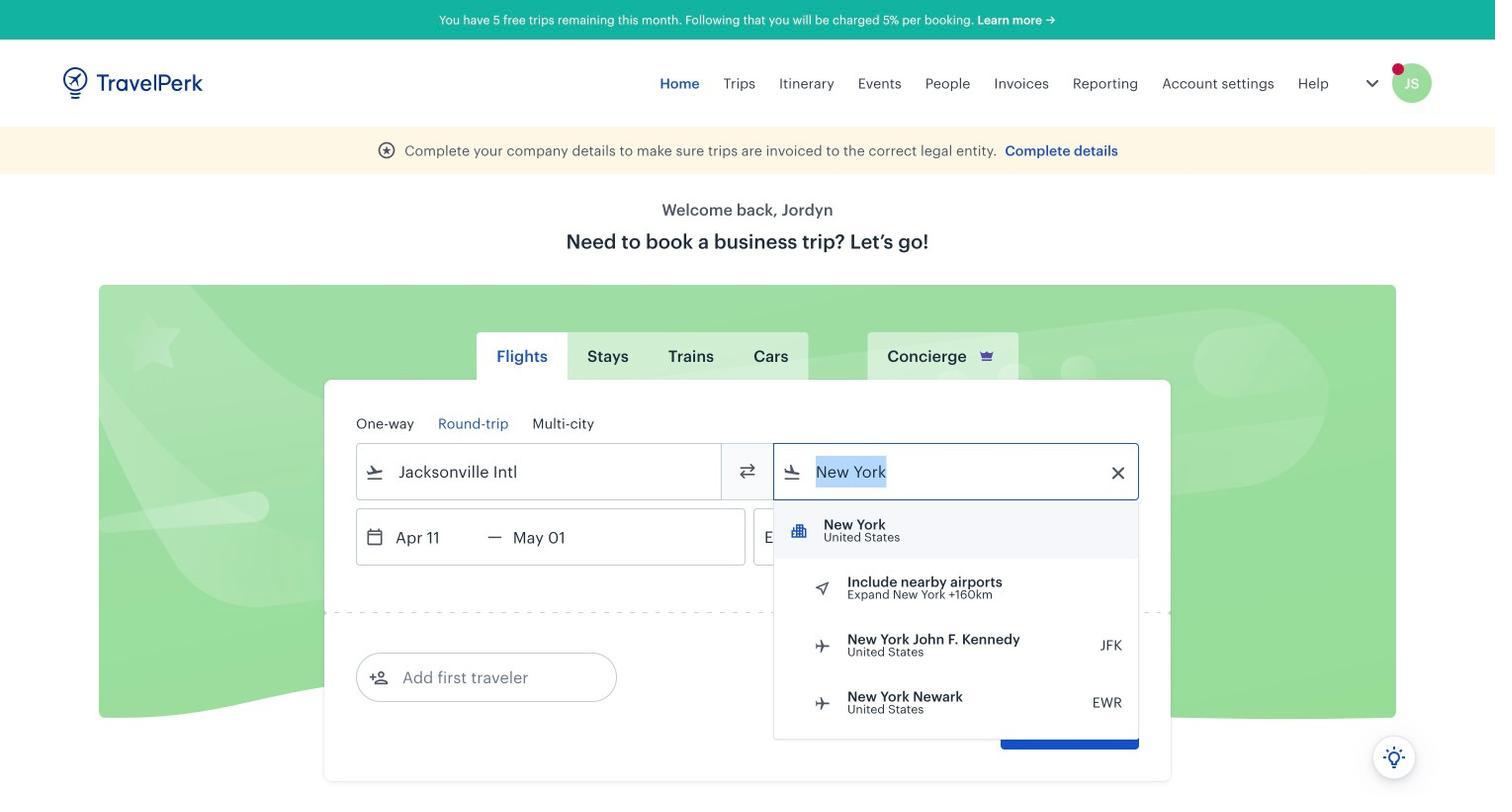 Task type: vqa. For each thing, say whether or not it's contained in the screenshot.
Alaska Airlines icon
no



Task type: describe. For each thing, give the bounding box(es) containing it.
Depart text field
[[385, 509, 488, 565]]

To search field
[[802, 456, 1113, 488]]



Task type: locate. For each thing, give the bounding box(es) containing it.
Return text field
[[502, 509, 605, 565]]

Add first traveler search field
[[389, 662, 594, 693]]

From search field
[[385, 456, 695, 488]]



